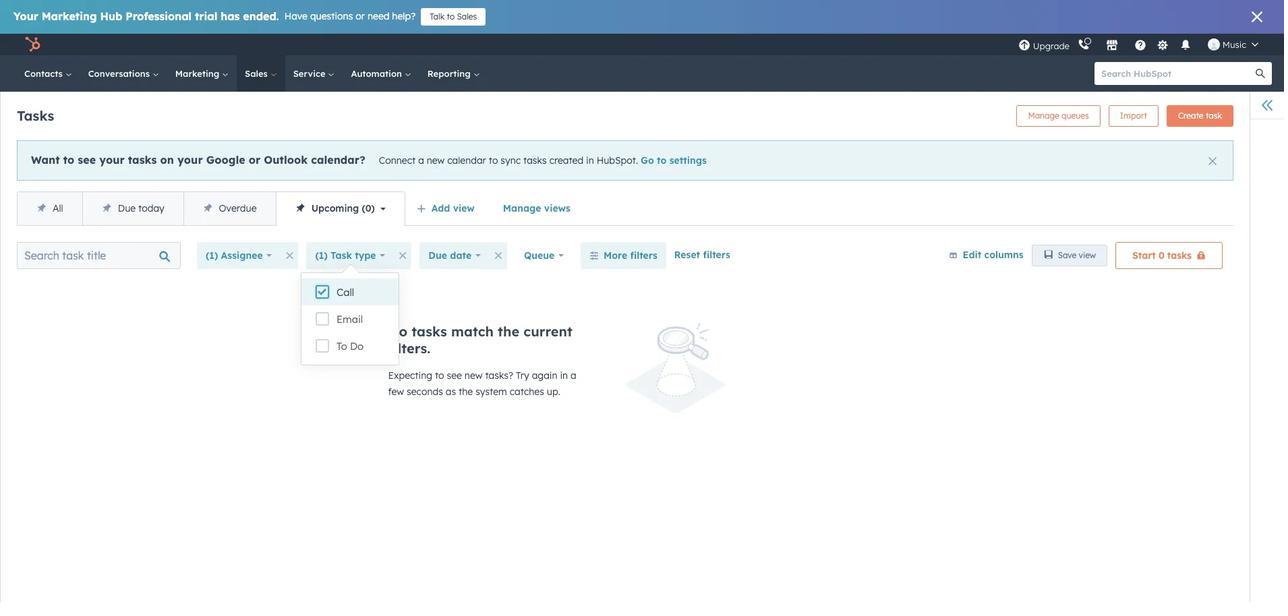 Task type: locate. For each thing, give the bounding box(es) containing it.
sales right talk
[[457, 11, 477, 22]]

view right add
[[453, 202, 475, 215]]

view
[[453, 202, 475, 215], [1079, 250, 1096, 260]]

help image
[[1135, 40, 1147, 52]]

hubspot image
[[24, 36, 40, 53]]

0 horizontal spatial manage
[[503, 202, 541, 215]]

due date button
[[420, 242, 490, 269]]

filters right "more"
[[630, 250, 658, 262]]

create task link
[[1167, 105, 1234, 127]]

google
[[206, 153, 245, 167]]

0 horizontal spatial close image
[[1209, 157, 1217, 165]]

conversations link
[[80, 55, 167, 92]]

a inside expecting to see new tasks? try again in a few seconds as the system catches up.
[[571, 370, 577, 382]]

tasks right no
[[412, 323, 447, 340]]

1 vertical spatial sales
[[245, 68, 270, 79]]

view inside button
[[1079, 250, 1096, 260]]

close image up music 'popup button'
[[1252, 11, 1263, 22]]

email
[[337, 313, 363, 326]]

service
[[293, 68, 328, 79]]

no
[[388, 323, 408, 340]]

1 horizontal spatial close image
[[1252, 11, 1263, 22]]

0 vertical spatial new
[[427, 155, 445, 167]]

close image
[[1252, 11, 1263, 22], [1209, 157, 1217, 165]]

upcoming ( 0 )
[[311, 202, 375, 215]]

0 vertical spatial see
[[78, 153, 96, 167]]

reporting
[[428, 68, 473, 79]]

all
[[53, 202, 63, 215]]

0 right start
[[1159, 250, 1165, 262]]

the right match
[[498, 323, 520, 340]]

sales inside button
[[457, 11, 477, 22]]

tasks left on
[[128, 153, 157, 167]]

1 vertical spatial due
[[429, 250, 447, 262]]

sales left service
[[245, 68, 270, 79]]

1 horizontal spatial your
[[178, 153, 203, 167]]

0 horizontal spatial view
[[453, 202, 475, 215]]

1 vertical spatial manage
[[503, 202, 541, 215]]

manage left views at the top of page
[[503, 202, 541, 215]]

close image inside "want to see your tasks on your google or outlook calendar?" 'alert'
[[1209, 157, 1217, 165]]

filters for reset filters
[[703, 249, 731, 261]]

due inside popup button
[[429, 250, 447, 262]]

try
[[516, 370, 529, 382]]

due inside 'navigation'
[[118, 202, 136, 215]]

view right save
[[1079, 250, 1096, 260]]

list box
[[302, 273, 399, 365]]

marketplaces button
[[1098, 34, 1127, 55]]

to right talk
[[447, 11, 455, 22]]

due for due date
[[429, 250, 447, 262]]

in
[[586, 155, 594, 167], [560, 370, 568, 382]]

the right as
[[459, 386, 473, 398]]

marketing left "hub"
[[42, 9, 97, 23]]

new inside "want to see your tasks on your google or outlook calendar?" 'alert'
[[427, 155, 445, 167]]

upgrade image
[[1019, 39, 1031, 52]]

1 horizontal spatial sales
[[457, 11, 477, 22]]

tasks banner
[[17, 101, 1234, 127]]

0 vertical spatial sales
[[457, 11, 477, 22]]

in up up.
[[560, 370, 568, 382]]

add view button
[[408, 195, 486, 222]]

0 horizontal spatial see
[[78, 153, 96, 167]]

1 horizontal spatial see
[[447, 370, 462, 382]]

0 horizontal spatial new
[[427, 155, 445, 167]]

queue
[[524, 250, 555, 262]]

your
[[13, 9, 38, 23]]

to right want
[[63, 153, 74, 167]]

filters inside 'button'
[[703, 249, 731, 261]]

has
[[221, 9, 240, 23]]

(
[[362, 202, 365, 215]]

save view button
[[1032, 245, 1108, 267]]

sales link
[[237, 55, 285, 92]]

or left need
[[356, 10, 365, 22]]

1 horizontal spatial view
[[1079, 250, 1096, 260]]

today
[[138, 202, 164, 215]]

1 vertical spatial or
[[249, 153, 261, 167]]

need
[[368, 10, 390, 22]]

1 horizontal spatial or
[[356, 10, 365, 22]]

close image for connect a new calendar to sync tasks created in hubspot.
[[1209, 157, 1217, 165]]

see right want
[[78, 153, 96, 167]]

marketplaces image
[[1106, 40, 1119, 52]]

task
[[331, 250, 352, 262]]

0 vertical spatial in
[[586, 155, 594, 167]]

type
[[355, 250, 376, 262]]

to
[[337, 340, 347, 353]]

(1) for (1) task type
[[315, 250, 328, 262]]

view for add view
[[453, 202, 475, 215]]

a right again
[[571, 370, 577, 382]]

to up the seconds
[[435, 370, 444, 382]]

menu
[[1017, 34, 1268, 55]]

1 vertical spatial 0
[[1159, 250, 1165, 262]]

columns
[[985, 249, 1024, 261]]

your up due today link
[[99, 153, 125, 167]]

(1) task type
[[315, 250, 376, 262]]

see for new
[[447, 370, 462, 382]]

1 vertical spatial marketing
[[175, 68, 222, 79]]

)
[[371, 202, 375, 215]]

0 vertical spatial view
[[453, 202, 475, 215]]

see inside 'alert'
[[78, 153, 96, 167]]

1 your from the left
[[99, 153, 125, 167]]

0
[[365, 202, 371, 215], [1159, 250, 1165, 262]]

manage inside tasks "banner"
[[1029, 111, 1060, 121]]

start 0 tasks button
[[1116, 242, 1223, 269]]

0 horizontal spatial your
[[99, 153, 125, 167]]

1 horizontal spatial a
[[571, 370, 577, 382]]

0 horizontal spatial the
[[459, 386, 473, 398]]

1 horizontal spatial filters
[[703, 249, 731, 261]]

trial
[[195, 9, 217, 23]]

to for want
[[63, 153, 74, 167]]

overdue
[[219, 202, 257, 215]]

new up 'system'
[[465, 370, 483, 382]]

contacts
[[24, 68, 65, 79]]

your right on
[[178, 153, 203, 167]]

close image for have questions or need help?
[[1252, 11, 1263, 22]]

0 vertical spatial the
[[498, 323, 520, 340]]

manage left queues
[[1029, 111, 1060, 121]]

0 horizontal spatial a
[[418, 155, 424, 167]]

due left today at the top of page
[[118, 202, 136, 215]]

manage queues link
[[1017, 105, 1101, 127]]

calendar?
[[311, 153, 366, 167]]

1 horizontal spatial new
[[465, 370, 483, 382]]

1 horizontal spatial manage
[[1029, 111, 1060, 121]]

due today link
[[82, 192, 183, 225]]

1 horizontal spatial in
[[586, 155, 594, 167]]

all link
[[18, 192, 82, 225]]

1 vertical spatial in
[[560, 370, 568, 382]]

want to see your tasks on your google or outlook calendar?
[[31, 153, 366, 167]]

in right created
[[586, 155, 594, 167]]

queues
[[1062, 111, 1090, 121]]

0 horizontal spatial sales
[[245, 68, 270, 79]]

1 vertical spatial new
[[465, 370, 483, 382]]

reset filters
[[675, 249, 731, 261]]

0 vertical spatial or
[[356, 10, 365, 22]]

1 vertical spatial the
[[459, 386, 473, 398]]

expecting
[[388, 370, 433, 382]]

see inside expecting to see new tasks? try again in a few seconds as the system catches up.
[[447, 370, 462, 382]]

in inside expecting to see new tasks? try again in a few seconds as the system catches up.
[[560, 370, 568, 382]]

(1)
[[206, 250, 218, 262], [315, 250, 328, 262]]

tasks
[[17, 107, 54, 124]]

tasks right start
[[1168, 250, 1192, 262]]

marketing down trial
[[175, 68, 222, 79]]

(1) left assignee at the top
[[206, 250, 218, 262]]

to inside talk to sales button
[[447, 11, 455, 22]]

0 horizontal spatial or
[[249, 153, 261, 167]]

1 horizontal spatial 0
[[1159, 250, 1165, 262]]

view inside popup button
[[453, 202, 475, 215]]

navigation
[[17, 192, 405, 226]]

calendar
[[448, 155, 486, 167]]

1 horizontal spatial the
[[498, 323, 520, 340]]

0 horizontal spatial filters
[[630, 250, 658, 262]]

1 vertical spatial see
[[447, 370, 462, 382]]

0 horizontal spatial 0
[[365, 202, 371, 215]]

(1) left "task"
[[315, 250, 328, 262]]

match
[[451, 323, 494, 340]]

new left calendar
[[427, 155, 445, 167]]

reset
[[675, 249, 700, 261]]

0 inside start 0 tasks button
[[1159, 250, 1165, 262]]

hubspot link
[[16, 36, 51, 53]]

(1) inside "dropdown button"
[[315, 250, 328, 262]]

filters right reset
[[703, 249, 731, 261]]

hubspot.
[[597, 155, 638, 167]]

new
[[427, 155, 445, 167], [465, 370, 483, 382]]

0 horizontal spatial marketing
[[42, 9, 97, 23]]

filters
[[703, 249, 731, 261], [630, 250, 658, 262]]

1 vertical spatial view
[[1079, 250, 1096, 260]]

2 (1) from the left
[[315, 250, 328, 262]]

or right google
[[249, 153, 261, 167]]

see up as
[[447, 370, 462, 382]]

1 horizontal spatial (1)
[[315, 250, 328, 262]]

0 vertical spatial a
[[418, 155, 424, 167]]

add view
[[432, 202, 475, 215]]

to for expecting
[[435, 370, 444, 382]]

0 horizontal spatial (1)
[[206, 250, 218, 262]]

manage
[[1029, 111, 1060, 121], [503, 202, 541, 215]]

sales
[[457, 11, 477, 22], [245, 68, 270, 79]]

0 vertical spatial close image
[[1252, 11, 1263, 22]]

call
[[337, 286, 354, 299]]

(1) task type button
[[307, 242, 394, 269]]

0 vertical spatial manage
[[1029, 111, 1060, 121]]

list box containing call
[[302, 273, 399, 365]]

upcoming
[[311, 202, 359, 215]]

0 horizontal spatial in
[[560, 370, 568, 382]]

close image down task
[[1209, 157, 1217, 165]]

settings image
[[1157, 39, 1170, 52]]

0 horizontal spatial due
[[118, 202, 136, 215]]

start
[[1133, 250, 1156, 262]]

the inside 'no tasks match the current filters.'
[[498, 323, 520, 340]]

1 vertical spatial close image
[[1209, 157, 1217, 165]]

date
[[450, 250, 472, 262]]

see
[[78, 153, 96, 167], [447, 370, 462, 382]]

1 vertical spatial a
[[571, 370, 577, 382]]

0 vertical spatial due
[[118, 202, 136, 215]]

1 (1) from the left
[[206, 250, 218, 262]]

as
[[446, 386, 456, 398]]

tasks
[[128, 153, 157, 167], [524, 155, 547, 167], [1168, 250, 1192, 262], [412, 323, 447, 340]]

(1) inside popup button
[[206, 250, 218, 262]]

to inside expecting to see new tasks? try again in a few seconds as the system catches up.
[[435, 370, 444, 382]]

talk to sales
[[430, 11, 477, 22]]

1 horizontal spatial marketing
[[175, 68, 222, 79]]

a right connect
[[418, 155, 424, 167]]

due left the date
[[429, 250, 447, 262]]

0 vertical spatial 0
[[365, 202, 371, 215]]

1 horizontal spatial due
[[429, 250, 447, 262]]

0 right upcoming
[[365, 202, 371, 215]]



Task type: describe. For each thing, give the bounding box(es) containing it.
connect
[[379, 155, 416, 167]]

Search HubSpot search field
[[1095, 62, 1260, 85]]

overdue link
[[183, 192, 276, 225]]

again
[[532, 370, 558, 382]]

do
[[350, 340, 364, 353]]

notifications button
[[1175, 34, 1198, 55]]

created
[[550, 155, 584, 167]]

2 your from the left
[[178, 153, 203, 167]]

conversations
[[88, 68, 152, 79]]

tasks?
[[485, 370, 514, 382]]

in inside "want to see your tasks on your google or outlook calendar?" 'alert'
[[586, 155, 594, 167]]

ended.
[[243, 9, 279, 23]]

tasks inside 'no tasks match the current filters.'
[[412, 323, 447, 340]]

tasks inside button
[[1168, 250, 1192, 262]]

more filters link
[[581, 242, 666, 269]]

menu containing music
[[1017, 34, 1268, 55]]

or inside the your marketing hub professional trial has ended. have questions or need help?
[[356, 10, 365, 22]]

create
[[1179, 111, 1204, 121]]

create task
[[1179, 111, 1223, 121]]

views
[[544, 202, 571, 215]]

marketing link
[[167, 55, 237, 92]]

want to see your tasks on your google or outlook calendar? alert
[[17, 140, 1234, 181]]

more
[[604, 250, 628, 262]]

(1) for (1) assignee
[[206, 250, 218, 262]]

on
[[160, 153, 174, 167]]

to left sync
[[489, 155, 498, 167]]

calling icon button
[[1073, 36, 1096, 53]]

0 vertical spatial marketing
[[42, 9, 97, 23]]

seconds
[[407, 386, 443, 398]]

your marketing hub professional trial has ended. have questions or need help?
[[13, 9, 416, 23]]

search button
[[1250, 62, 1273, 85]]

navigation containing all
[[17, 192, 405, 226]]

due date
[[429, 250, 472, 262]]

no tasks match the current filters.
[[388, 323, 573, 357]]

to right go
[[657, 155, 667, 167]]

catches
[[510, 386, 544, 398]]

go
[[641, 155, 654, 167]]

save view
[[1058, 250, 1096, 260]]

automation
[[351, 68, 405, 79]]

or inside 'alert'
[[249, 153, 261, 167]]

import link
[[1109, 105, 1159, 127]]

assignee
[[221, 250, 263, 262]]

more filters
[[604, 250, 658, 262]]

manage queues
[[1029, 111, 1090, 121]]

talk to sales button
[[421, 8, 486, 26]]

edit
[[963, 249, 982, 261]]

add
[[432, 202, 450, 215]]

current
[[524, 323, 573, 340]]

sync
[[501, 155, 521, 167]]

a inside 'alert'
[[418, 155, 424, 167]]

system
[[476, 386, 507, 398]]

filters.
[[388, 340, 431, 357]]

the inside expecting to see new tasks? try again in a few seconds as the system catches up.
[[459, 386, 473, 398]]

to for talk
[[447, 11, 455, 22]]

reporting link
[[420, 55, 488, 92]]

hub
[[100, 9, 122, 23]]

(1) assignee
[[206, 250, 263, 262]]

task
[[1206, 111, 1223, 121]]

queue button
[[515, 242, 573, 269]]

(1) assignee button
[[197, 242, 281, 269]]

reset filters button
[[675, 242, 731, 261]]

settings link
[[1155, 37, 1172, 52]]

manage views
[[503, 202, 571, 215]]

music button
[[1200, 34, 1267, 55]]

connect a new calendar to sync tasks created in hubspot. go to settings
[[379, 155, 707, 167]]

automation link
[[343, 55, 420, 92]]

new inside expecting to see new tasks? try again in a few seconds as the system catches up.
[[465, 370, 483, 382]]

manage for manage queues
[[1029, 111, 1060, 121]]

filters for more filters
[[630, 250, 658, 262]]

outlook
[[264, 153, 308, 167]]

start 0 tasks
[[1133, 250, 1192, 262]]

help button
[[1129, 34, 1152, 55]]

greg robinson image
[[1208, 38, 1220, 51]]

import
[[1121, 111, 1148, 121]]

to do
[[337, 340, 364, 353]]

want
[[31, 153, 60, 167]]

view for save view
[[1079, 250, 1096, 260]]

upgrade
[[1034, 40, 1070, 51]]

professional
[[126, 9, 192, 23]]

tasks right sync
[[524, 155, 547, 167]]

marketing inside 'link'
[[175, 68, 222, 79]]

save
[[1058, 250, 1077, 260]]

service link
[[285, 55, 343, 92]]

search image
[[1256, 69, 1266, 78]]

up.
[[547, 386, 561, 398]]

calling icon image
[[1078, 39, 1090, 51]]

edit columns
[[963, 249, 1024, 261]]

go to settings link
[[641, 155, 707, 167]]

Search task title search field
[[17, 242, 181, 269]]

notifications image
[[1180, 40, 1192, 52]]

see for your
[[78, 153, 96, 167]]

due today
[[118, 202, 164, 215]]

expecting to see new tasks? try again in a few seconds as the system catches up.
[[388, 370, 577, 398]]

manage for manage views
[[503, 202, 541, 215]]

due for due today
[[118, 202, 136, 215]]



Task type: vqa. For each thing, say whether or not it's contained in the screenshot.
(1) Assignee's (1)
yes



